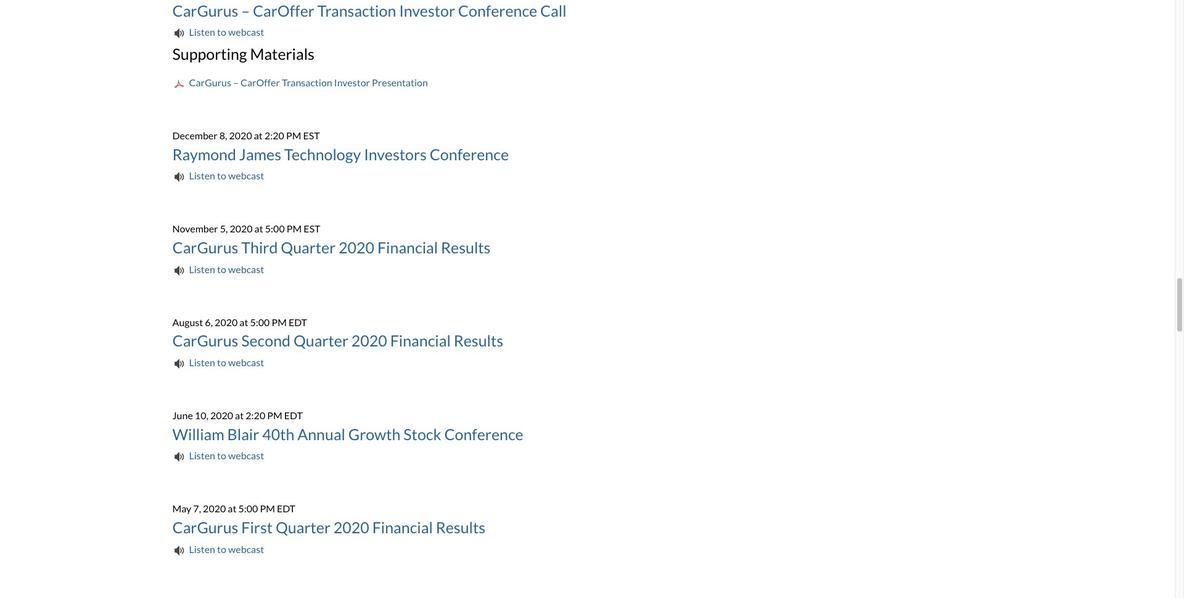 Task type: locate. For each thing, give the bounding box(es) containing it.
6 listen to webcast link from the top
[[172, 541, 264, 557]]

listen for raymond james technology investors conference
[[189, 170, 215, 182]]

financial inside november 5, 2020 at 5:00 pm est cargurus third quarter 2020 financial results
[[377, 238, 438, 257]]

listen to webcast for third
[[189, 263, 264, 275]]

quarter inside august 6, 2020 at 5:00 pm edt cargurus second quarter 2020 financial results
[[293, 331, 348, 350]]

5 listen from the top
[[189, 450, 215, 462]]

listen down "raymond"
[[189, 170, 215, 182]]

5:00 up first
[[238, 503, 258, 515]]

at for third
[[254, 223, 263, 235]]

investor for presentation
[[334, 77, 370, 88]]

5 listen to webcast link from the top
[[172, 448, 264, 464]]

6 listen to webcast from the top
[[189, 543, 264, 555]]

listen to webcast link down 5,
[[172, 261, 264, 277]]

listen to webcast inside cargurus first quarter 2020 financial results article
[[189, 543, 264, 555]]

listen to webcast inside raymond james technology investors conference article
[[189, 170, 264, 182]]

at inside june 10, 2020 at 2:20 pm edt william blair 40th annual growth stock conference
[[235, 410, 244, 421]]

40th
[[262, 425, 294, 443]]

listen inside cargurus first quarter 2020 financial results article
[[189, 543, 215, 555]]

listen to webcast link down 6,
[[172, 355, 264, 371]]

pm inside december 8, 2020 at 2:20 pm est raymond james technology investors conference
[[286, 130, 301, 141]]

listen to webcast link inside william blair 40th annual growth stock conference article
[[172, 448, 264, 464]]

2 listen to webcast link from the top
[[172, 168, 264, 184]]

cargurus – caroffer transaction investor conference call link
[[172, 0, 1002, 21]]

listen down 6,
[[189, 357, 215, 368]]

to inside 'cargurus second quarter 2020 financial results' article
[[217, 357, 226, 368]]

caroffer down supporting materials
[[241, 77, 280, 88]]

listen to webcast link for blair
[[172, 448, 264, 464]]

3 to from the top
[[217, 263, 226, 275]]

quarter right the second
[[293, 331, 348, 350]]

webcast inside cargurus first quarter 2020 financial results article
[[228, 543, 264, 555]]

listen to webcast up supporting at left top
[[189, 26, 264, 38]]

3 webcast from the top
[[228, 263, 264, 275]]

3 listen from the top
[[189, 263, 215, 275]]

2:20 up blair
[[246, 410, 265, 421]]

results for cargurus second quarter 2020 financial results
[[454, 331, 503, 350]]

edt for first
[[277, 503, 295, 515]]

listen for cargurus third quarter 2020 financial results
[[189, 263, 215, 275]]

listen to webcast link up supporting at left top
[[172, 24, 264, 40]]

transaction for presentation
[[282, 77, 332, 88]]

–
[[241, 1, 250, 19], [233, 77, 239, 88]]

2 vertical spatial edt
[[277, 503, 295, 515]]

2 vertical spatial financial
[[372, 518, 433, 537]]

4 webcast from the top
[[228, 357, 264, 368]]

november
[[172, 223, 218, 235]]

1 vertical spatial financial
[[390, 331, 451, 350]]

2 vertical spatial results
[[436, 518, 485, 537]]

cargurus down the november
[[172, 238, 238, 257]]

1 vertical spatial 2:20
[[246, 410, 265, 421]]

listen inside william blair 40th annual growth stock conference article
[[189, 450, 215, 462]]

edt for blair
[[284, 410, 303, 421]]

– for cargurus – caroffer transaction investor conference call
[[241, 1, 250, 19]]

0 vertical spatial 2:20
[[265, 130, 284, 141]]

listen to webcast down blair
[[189, 450, 264, 462]]

webcast inside raymond james technology investors conference article
[[228, 170, 264, 182]]

2 webcast from the top
[[228, 170, 264, 182]]

2 vertical spatial quarter
[[276, 518, 331, 537]]

listen for cargurus second quarter 2020 financial results
[[189, 357, 215, 368]]

quarter inside november 5, 2020 at 5:00 pm est cargurus third quarter 2020 financial results
[[281, 238, 336, 257]]

0 vertical spatial investor
[[399, 1, 455, 19]]

5:00 up the second
[[250, 316, 270, 328]]

1 vertical spatial conference
[[430, 145, 509, 163]]

caroffer
[[253, 1, 314, 19], [241, 77, 280, 88]]

results for cargurus third quarter 2020 financial results
[[441, 238, 491, 257]]

listen to webcast link inside cargurus first quarter 2020 financial results article
[[172, 541, 264, 557]]

quarter inside may 7, 2020 at 5:00 pm edt cargurus first quarter 2020 financial results
[[276, 518, 331, 537]]

cargurus
[[172, 1, 238, 19], [189, 77, 231, 88], [172, 238, 238, 257], [172, 331, 238, 350], [172, 518, 238, 537]]

listen inside raymond james technology investors conference article
[[189, 170, 215, 182]]

5:00 inside august 6, 2020 at 5:00 pm edt cargurus second quarter 2020 financial results
[[250, 316, 270, 328]]

quarter for first
[[276, 518, 331, 537]]

3 listen to webcast link from the top
[[172, 261, 264, 277]]

technology
[[284, 145, 361, 163]]

est inside december 8, 2020 at 2:20 pm est raymond james technology investors conference
[[303, 130, 320, 141]]

listen down the november
[[189, 263, 215, 275]]

cargurus inside may 7, 2020 at 5:00 pm edt cargurus first quarter 2020 financial results
[[172, 518, 238, 537]]

1 vertical spatial quarter
[[293, 331, 348, 350]]

listen down 7,
[[189, 543, 215, 555]]

2:20 inside december 8, 2020 at 2:20 pm est raymond james technology investors conference
[[265, 130, 284, 141]]

– down supporting materials
[[233, 77, 239, 88]]

4 listen to webcast from the top
[[189, 357, 264, 368]]

listen to webcast link down william
[[172, 448, 264, 464]]

cargurus first quarter 2020 financial results article
[[172, 501, 1002, 557]]

quarter
[[281, 238, 336, 257], [293, 331, 348, 350], [276, 518, 331, 537]]

listen to webcast inside 'cargurus second quarter 2020 financial results' article
[[189, 357, 264, 368]]

edt inside may 7, 2020 at 5:00 pm edt cargurus first quarter 2020 financial results
[[277, 503, 295, 515]]

results inside november 5, 2020 at 5:00 pm est cargurus third quarter 2020 financial results
[[441, 238, 491, 257]]

at right 7,
[[228, 503, 236, 515]]

at up blair
[[235, 410, 244, 421]]

cargurus third quarter 2020 financial results link
[[172, 237, 1002, 258]]

1 vertical spatial caroffer
[[241, 77, 280, 88]]

conference inside december 8, 2020 at 2:20 pm est raymond james technology investors conference
[[430, 145, 509, 163]]

at inside may 7, 2020 at 5:00 pm edt cargurus first quarter 2020 financial results
[[228, 503, 236, 515]]

listen to webcast down 6,
[[189, 357, 264, 368]]

listen to webcast link inside cargurus third quarter 2020 financial results article
[[172, 261, 264, 277]]

pm inside august 6, 2020 at 5:00 pm edt cargurus second quarter 2020 financial results
[[272, 316, 287, 328]]

webcast inside 'cargurus second quarter 2020 financial results' article
[[228, 357, 264, 368]]

financial for cargurus third quarter 2020 financial results
[[377, 238, 438, 257]]

to inside raymond james technology investors conference article
[[217, 170, 226, 182]]

third
[[241, 238, 278, 257]]

article
[[172, 0, 1002, 91]]

webcast down james on the top
[[228, 170, 264, 182]]

1 vertical spatial results
[[454, 331, 503, 350]]

1 vertical spatial est
[[304, 223, 320, 235]]

2020
[[229, 130, 252, 141], [230, 223, 253, 235], [339, 238, 374, 257], [215, 316, 238, 328], [351, 331, 387, 350], [210, 410, 233, 421], [203, 503, 226, 515], [334, 518, 369, 537]]

to for blair
[[217, 450, 226, 462]]

growth
[[348, 425, 401, 443]]

0 vertical spatial transaction
[[317, 1, 396, 19]]

at up the second
[[239, 316, 248, 328]]

cargurus inside august 6, 2020 at 5:00 pm edt cargurus second quarter 2020 financial results
[[172, 331, 238, 350]]

financial inside may 7, 2020 at 5:00 pm edt cargurus first quarter 2020 financial results
[[372, 518, 433, 537]]

at for second
[[239, 316, 248, 328]]

2 to from the top
[[217, 170, 226, 182]]

listen to webcast
[[189, 26, 264, 38], [189, 170, 264, 182], [189, 263, 264, 275], [189, 357, 264, 368], [189, 450, 264, 462], [189, 543, 264, 555]]

cargurus down 6,
[[172, 331, 238, 350]]

webcast inside cargurus third quarter 2020 financial results article
[[228, 263, 264, 275]]

0 vertical spatial est
[[303, 130, 320, 141]]

0 vertical spatial financial
[[377, 238, 438, 257]]

1 horizontal spatial –
[[241, 1, 250, 19]]

second
[[241, 331, 291, 350]]

0 vertical spatial conference
[[458, 1, 537, 19]]

caroffer up materials on the left of page
[[253, 1, 314, 19]]

cargurus inside november 5, 2020 at 5:00 pm est cargurus third quarter 2020 financial results
[[172, 238, 238, 257]]

0 vertical spatial results
[[441, 238, 491, 257]]

edt inside june 10, 2020 at 2:20 pm edt william blair 40th annual growth stock conference
[[284, 410, 303, 421]]

6 to from the top
[[217, 543, 226, 555]]

1 webcast from the top
[[228, 26, 264, 38]]

listen down william
[[189, 450, 215, 462]]

5 webcast from the top
[[228, 450, 264, 462]]

investor inside cargurus – caroffer transaction investor conference call link
[[399, 1, 455, 19]]

transaction
[[317, 1, 396, 19], [282, 77, 332, 88]]

cargurus down supporting at left top
[[189, 77, 231, 88]]

listen
[[189, 26, 215, 38], [189, 170, 215, 182], [189, 263, 215, 275], [189, 357, 215, 368], [189, 450, 215, 462], [189, 543, 215, 555]]

cargurus – caroffer transaction investor presentation link
[[172, 75, 428, 91]]

est
[[303, 130, 320, 141], [304, 223, 320, 235]]

0 horizontal spatial –
[[233, 77, 239, 88]]

pm
[[286, 130, 301, 141], [287, 223, 302, 235], [272, 316, 287, 328], [267, 410, 282, 421], [260, 503, 275, 515]]

investor inside cargurus – caroffer transaction investor presentation link
[[334, 77, 370, 88]]

listen to webcast down "raymond"
[[189, 170, 264, 182]]

– up supporting materials
[[241, 1, 250, 19]]

william blair 40th annual growth stock conference article
[[172, 408, 1002, 464]]

2:20 up james on the top
[[265, 130, 284, 141]]

to
[[217, 26, 226, 38], [217, 170, 226, 182], [217, 263, 226, 275], [217, 357, 226, 368], [217, 450, 226, 462], [217, 543, 226, 555]]

listen to webcast link inside 'cargurus second quarter 2020 financial results' article
[[172, 355, 264, 371]]

listen to webcast down 'third'
[[189, 263, 264, 275]]

to inside cargurus third quarter 2020 financial results article
[[217, 263, 226, 275]]

– for cargurus – caroffer transaction investor presentation
[[233, 77, 239, 88]]

4 listen from the top
[[189, 357, 215, 368]]

quarter right first
[[276, 518, 331, 537]]

2 vertical spatial conference
[[444, 425, 523, 443]]

listen for cargurus first quarter 2020 financial results
[[189, 543, 215, 555]]

results
[[441, 238, 491, 257], [454, 331, 503, 350], [436, 518, 485, 537]]

william
[[172, 425, 224, 443]]

cargurus for second
[[172, 331, 238, 350]]

at inside august 6, 2020 at 5:00 pm edt cargurus second quarter 2020 financial results
[[239, 316, 248, 328]]

0 vertical spatial quarter
[[281, 238, 336, 257]]

quarter for second
[[293, 331, 348, 350]]

financial inside august 6, 2020 at 5:00 pm edt cargurus second quarter 2020 financial results
[[390, 331, 451, 350]]

2 listen to webcast from the top
[[189, 170, 264, 182]]

conference
[[458, 1, 537, 19], [430, 145, 509, 163], [444, 425, 523, 443]]

5:00 up 'third'
[[265, 223, 285, 235]]

4 listen to webcast link from the top
[[172, 355, 264, 371]]

5 listen to webcast from the top
[[189, 450, 264, 462]]

0 vertical spatial 5:00
[[265, 223, 285, 235]]

1 vertical spatial –
[[233, 77, 239, 88]]

listen inside cargurus third quarter 2020 financial results article
[[189, 263, 215, 275]]

0 vertical spatial edt
[[289, 316, 307, 328]]

2:20 inside june 10, 2020 at 2:20 pm edt william blair 40th annual growth stock conference
[[246, 410, 265, 421]]

1 vertical spatial investor
[[334, 77, 370, 88]]

listen to webcast inside cargurus third quarter 2020 financial results article
[[189, 263, 264, 275]]

may 7, 2020 at 5:00 pm edt cargurus first quarter 2020 financial results
[[172, 503, 485, 537]]

1 vertical spatial transaction
[[282, 77, 332, 88]]

results for cargurus first quarter 2020 financial results
[[436, 518, 485, 537]]

conference inside june 10, 2020 at 2:20 pm edt william blair 40th annual growth stock conference
[[444, 425, 523, 443]]

investor
[[399, 1, 455, 19], [334, 77, 370, 88]]

supporting materials
[[172, 44, 314, 63]]

5:00 inside may 7, 2020 at 5:00 pm edt cargurus first quarter 2020 financial results
[[238, 503, 258, 515]]

listen to webcast link inside raymond james technology investors conference article
[[172, 168, 264, 184]]

listen to webcast for james
[[189, 170, 264, 182]]

at
[[254, 130, 263, 141], [254, 223, 263, 235], [239, 316, 248, 328], [235, 410, 244, 421], [228, 503, 236, 515]]

listen to webcast link down "raymond"
[[172, 168, 264, 184]]

at up james on the top
[[254, 130, 263, 141]]

article containing cargurus – caroffer transaction investor conference call
[[172, 0, 1002, 91]]

webcast down first
[[228, 543, 264, 555]]

at inside november 5, 2020 at 5:00 pm est cargurus third quarter 2020 financial results
[[254, 223, 263, 235]]

to for second
[[217, 357, 226, 368]]

6,
[[205, 316, 213, 328]]

cargurus – caroffer transaction investor presentation
[[189, 77, 428, 88]]

0 horizontal spatial investor
[[334, 77, 370, 88]]

cargurus down 7,
[[172, 518, 238, 537]]

6 webcast from the top
[[228, 543, 264, 555]]

listen up supporting at left top
[[189, 26, 215, 38]]

quarter for third
[[281, 238, 336, 257]]

november 5, 2020 at 5:00 pm est cargurus third quarter 2020 financial results
[[172, 223, 491, 257]]

2 listen from the top
[[189, 170, 215, 182]]

results inside may 7, 2020 at 5:00 pm edt cargurus first quarter 2020 financial results
[[436, 518, 485, 537]]

5:00 inside november 5, 2020 at 5:00 pm est cargurus third quarter 2020 financial results
[[265, 223, 285, 235]]

5:00
[[265, 223, 285, 235], [250, 316, 270, 328], [238, 503, 258, 515]]

5,
[[220, 223, 228, 235]]

5 to from the top
[[217, 450, 226, 462]]

4 to from the top
[[217, 357, 226, 368]]

at up 'third'
[[254, 223, 263, 235]]

listen to webcast link down first
[[172, 541, 264, 557]]

2 vertical spatial 5:00
[[238, 503, 258, 515]]

0 vertical spatial –
[[241, 1, 250, 19]]

1 vertical spatial edt
[[284, 410, 303, 421]]

pm inside november 5, 2020 at 5:00 pm est cargurus third quarter 2020 financial results
[[287, 223, 302, 235]]

financial
[[377, 238, 438, 257], [390, 331, 451, 350], [372, 518, 433, 537]]

listen inside 'cargurus second quarter 2020 financial results' article
[[189, 357, 215, 368]]

5:00 for second
[[250, 316, 270, 328]]

webcast down blair
[[228, 450, 264, 462]]

est inside november 5, 2020 at 5:00 pm est cargurus third quarter 2020 financial results
[[304, 223, 320, 235]]

est for quarter
[[304, 223, 320, 235]]

6 listen from the top
[[189, 543, 215, 555]]

to inside cargurus first quarter 2020 financial results article
[[217, 543, 226, 555]]

webcast down the second
[[228, 357, 264, 368]]

webcast inside william blair 40th annual growth stock conference article
[[228, 450, 264, 462]]

webcast up supporting materials
[[228, 26, 264, 38]]

quarter right 'third'
[[281, 238, 336, 257]]

pm inside may 7, 2020 at 5:00 pm edt cargurus first quarter 2020 financial results
[[260, 503, 275, 515]]

edt inside august 6, 2020 at 5:00 pm edt cargurus second quarter 2020 financial results
[[289, 316, 307, 328]]

listen to webcast link for first
[[172, 541, 264, 557]]

listen to webcast down first
[[189, 543, 264, 555]]

3 listen to webcast from the top
[[189, 263, 264, 275]]

1 vertical spatial 5:00
[[250, 316, 270, 328]]

1 horizontal spatial investor
[[399, 1, 455, 19]]

listen to webcast for first
[[189, 543, 264, 555]]

2:20
[[265, 130, 284, 141], [246, 410, 265, 421]]

call
[[540, 1, 567, 19]]

listen to webcast link
[[172, 24, 264, 40], [172, 168, 264, 184], [172, 261, 264, 277], [172, 355, 264, 371], [172, 448, 264, 464], [172, 541, 264, 557]]

at inside december 8, 2020 at 2:20 pm est raymond james technology investors conference
[[254, 130, 263, 141]]

webcast
[[228, 26, 264, 38], [228, 170, 264, 182], [228, 263, 264, 275], [228, 357, 264, 368], [228, 450, 264, 462], [228, 543, 264, 555]]

presentation
[[372, 77, 428, 88]]

blair
[[227, 425, 259, 443]]

listen to webcast inside william blair 40th annual growth stock conference article
[[189, 450, 264, 462]]

pm inside june 10, 2020 at 2:20 pm edt william blair 40th annual growth stock conference
[[267, 410, 282, 421]]

webcast down 'third'
[[228, 263, 264, 275]]

edt
[[289, 316, 307, 328], [284, 410, 303, 421], [277, 503, 295, 515]]

0 vertical spatial caroffer
[[253, 1, 314, 19]]

results inside august 6, 2020 at 5:00 pm edt cargurus second quarter 2020 financial results
[[454, 331, 503, 350]]

to inside william blair 40th annual growth stock conference article
[[217, 450, 226, 462]]



Task type: describe. For each thing, give the bounding box(es) containing it.
at for james
[[254, 130, 263, 141]]

cargurus first quarter 2020 financial results link
[[172, 517, 1002, 538]]

cargurus for third
[[172, 238, 238, 257]]

7,
[[193, 503, 201, 515]]

december 8, 2020 at 2:20 pm est raymond james technology investors conference
[[172, 130, 509, 163]]

at for blair
[[235, 410, 244, 421]]

1 listen from the top
[[189, 26, 215, 38]]

pm for first
[[260, 503, 275, 515]]

1 listen to webcast link from the top
[[172, 24, 264, 40]]

cargurus for first
[[172, 518, 238, 537]]

1 listen to webcast from the top
[[189, 26, 264, 38]]

to for third
[[217, 263, 226, 275]]

5:00 for third
[[265, 223, 285, 235]]

august
[[172, 316, 203, 328]]

cargurus second quarter 2020 financial results article
[[172, 314, 1002, 371]]

investor for conference
[[399, 1, 455, 19]]

transaction for conference
[[317, 1, 396, 19]]

2:20 for james
[[265, 130, 284, 141]]

william blair 40th annual growth stock conference link
[[172, 423, 1002, 445]]

to for first
[[217, 543, 226, 555]]

investors
[[364, 145, 427, 163]]

webcast for james
[[228, 170, 264, 182]]

listen to webcast link for third
[[172, 261, 264, 277]]

webcast inside article
[[228, 26, 264, 38]]

caroffer for cargurus – caroffer transaction investor conference call
[[253, 1, 314, 19]]

materials
[[250, 44, 314, 63]]

listen to webcast for second
[[189, 357, 264, 368]]

webcast for third
[[228, 263, 264, 275]]

edt for second
[[289, 316, 307, 328]]

financial for cargurus second quarter 2020 financial results
[[390, 331, 451, 350]]

cargurus up supporting at left top
[[172, 1, 238, 19]]

caroffer for cargurus – caroffer transaction investor presentation
[[241, 77, 280, 88]]

listen to webcast link for second
[[172, 355, 264, 371]]

5:00 for first
[[238, 503, 258, 515]]

raymond
[[172, 145, 236, 163]]

cargurus second quarter 2020 financial results link
[[172, 330, 1002, 352]]

conference inside article
[[458, 1, 537, 19]]

1 to from the top
[[217, 26, 226, 38]]

pm for james
[[286, 130, 301, 141]]

2020 inside june 10, 2020 at 2:20 pm edt william blair 40th annual growth stock conference
[[210, 410, 233, 421]]

listen to webcast link for james
[[172, 168, 264, 184]]

june 10, 2020 at 2:20 pm edt william blair 40th annual growth stock conference
[[172, 410, 523, 443]]

raymond james technology investors conference link
[[172, 143, 1002, 165]]

2:20 for blair
[[246, 410, 265, 421]]

10,
[[195, 410, 208, 421]]

august 6, 2020 at 5:00 pm edt cargurus second quarter 2020 financial results
[[172, 316, 503, 350]]

webcast for second
[[228, 357, 264, 368]]

december
[[172, 130, 218, 141]]

2020 inside december 8, 2020 at 2:20 pm est raymond james technology investors conference
[[229, 130, 252, 141]]

webcast for blair
[[228, 450, 264, 462]]

cargurus – caroffer transaction investor conference call
[[172, 1, 567, 19]]

listen to webcast for blair
[[189, 450, 264, 462]]

listen for william blair 40th annual growth stock conference
[[189, 450, 215, 462]]

june
[[172, 410, 193, 421]]

pm for second
[[272, 316, 287, 328]]

stock
[[404, 425, 441, 443]]

8,
[[219, 130, 227, 141]]

financial for cargurus first quarter 2020 financial results
[[372, 518, 433, 537]]

first
[[241, 518, 273, 537]]

pm for blair
[[267, 410, 282, 421]]

may
[[172, 503, 191, 515]]

james
[[239, 145, 281, 163]]

pm for third
[[287, 223, 302, 235]]

annual
[[297, 425, 345, 443]]

webcast for first
[[228, 543, 264, 555]]

est for technology
[[303, 130, 320, 141]]

raymond james technology investors conference article
[[172, 128, 1002, 184]]

at for first
[[228, 503, 236, 515]]

supporting
[[172, 44, 247, 63]]

to for james
[[217, 170, 226, 182]]

cargurus third quarter 2020 financial results article
[[172, 221, 1002, 277]]



Task type: vqa. For each thing, say whether or not it's contained in the screenshot.
William Blair 40th Annual Growth Stock Conference's Listen
yes



